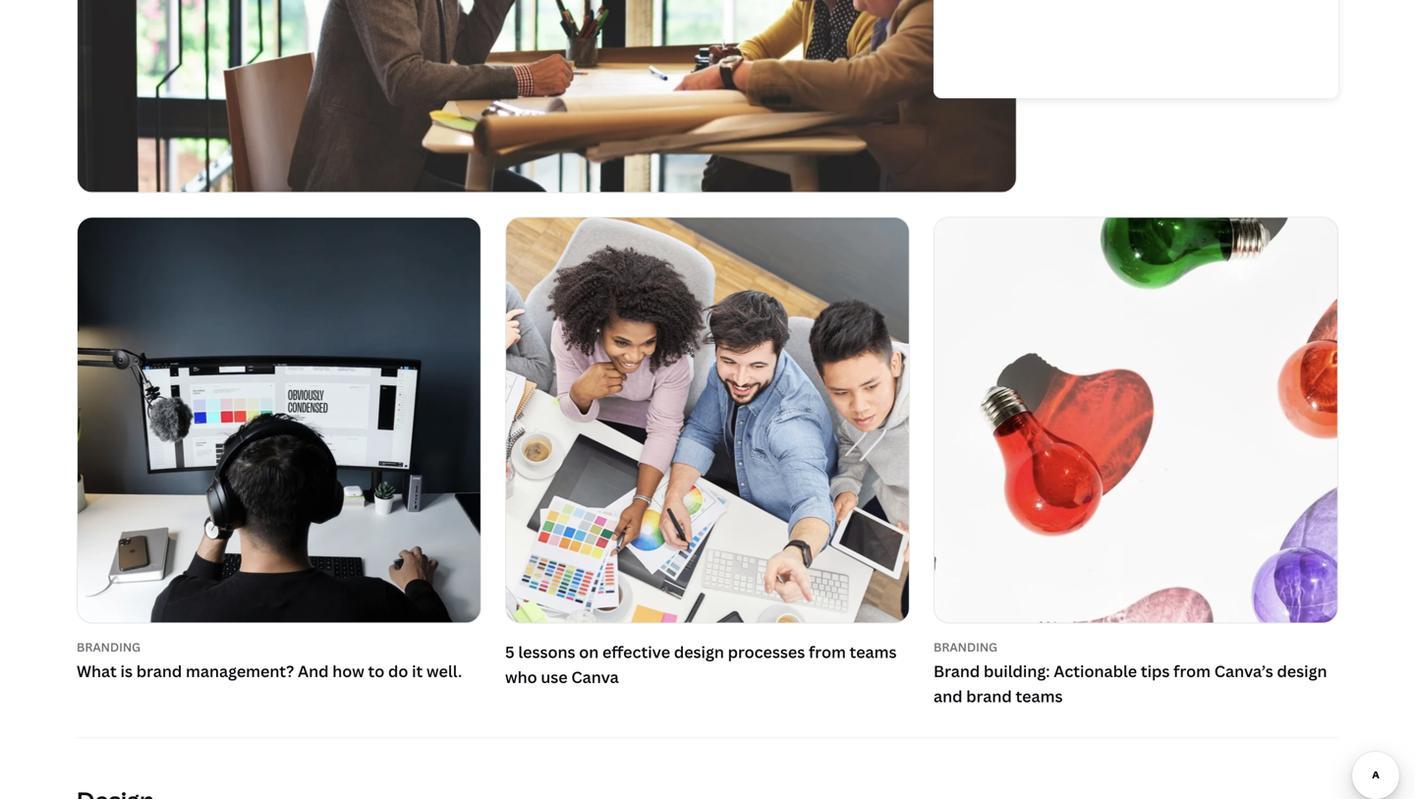 Task type: locate. For each thing, give the bounding box(es) containing it.
what
[[77, 661, 117, 682]]

0 horizontal spatial design
[[674, 641, 725, 663]]

branding link up "what is brand management? and how to do it well." link
[[77, 639, 482, 655]]

design inside 'branding brand building: actionable tips from canva's design and brand teams'
[[1278, 661, 1328, 682]]

what is brand management? and how to do it well. link
[[77, 659, 482, 684]]

1 vertical spatial teams
[[1016, 686, 1063, 707]]

teams inside 5 lessons on effective design processes from teams who use canva
[[850, 641, 897, 663]]

branding link for tips
[[934, 639, 1339, 655]]

1 horizontal spatial brand
[[967, 686, 1013, 707]]

do
[[388, 661, 408, 682]]

brand down building:
[[967, 686, 1013, 707]]

branding
[[77, 639, 141, 655], [934, 639, 998, 655]]

branding link
[[77, 639, 482, 655], [934, 639, 1339, 655]]

1 horizontal spatial teams
[[1016, 686, 1063, 707]]

it
[[412, 661, 423, 682]]

branding up brand
[[934, 639, 998, 655]]

design right canva's
[[1278, 661, 1328, 682]]

0 horizontal spatial brand
[[136, 661, 182, 682]]

from right tips at the right
[[1174, 661, 1211, 682]]

design
[[674, 641, 725, 663], [1278, 661, 1328, 682]]

teams left brand
[[850, 641, 897, 663]]

1 vertical spatial brand
[[967, 686, 1013, 707]]

brand
[[136, 661, 182, 682], [967, 686, 1013, 707]]

0 horizontal spatial branding
[[77, 639, 141, 655]]

teams
[[850, 641, 897, 663], [1016, 686, 1063, 707]]

1 branding from the left
[[77, 639, 141, 655]]

branding link up tips at the right
[[934, 639, 1339, 655]]

from right processes
[[809, 641, 846, 663]]

branding what is brand management? and how to do it well.
[[77, 639, 462, 682]]

branding for what
[[77, 639, 141, 655]]

branding inside 'branding brand building: actionable tips from canva's design and brand teams'
[[934, 639, 998, 655]]

branding inside branding what is brand management? and how to do it well.
[[77, 639, 141, 655]]

0 horizontal spatial teams
[[850, 641, 897, 663]]

how
[[333, 661, 365, 682]]

0 horizontal spatial branding link
[[77, 639, 482, 655]]

brand right is at the left
[[136, 661, 182, 682]]

from
[[809, 641, 846, 663], [1174, 661, 1211, 682]]

5
[[505, 641, 515, 663]]

teams down building:
[[1016, 686, 1063, 707]]

1 horizontal spatial branding link
[[934, 639, 1339, 655]]

design right effective
[[674, 641, 725, 663]]

brand
[[934, 661, 981, 682]]

tips
[[1141, 661, 1170, 682]]

1 horizontal spatial branding
[[934, 639, 998, 655]]

2 branding link from the left
[[934, 639, 1339, 655]]

1 horizontal spatial from
[[1174, 661, 1211, 682]]

untitleddesign13 image
[[506, 218, 910, 623]]

branding up "what" at bottom
[[77, 639, 141, 655]]

1 horizontal spatial design
[[1278, 661, 1328, 682]]

2 branding from the left
[[934, 639, 998, 655]]

lessons
[[518, 641, 576, 663]]

1 branding link from the left
[[77, 639, 482, 655]]

0 vertical spatial brand
[[136, 661, 182, 682]]

to
[[368, 661, 385, 682]]

0 horizontal spatial from
[[809, 641, 846, 663]]

use
[[541, 667, 568, 688]]

0 vertical spatial teams
[[850, 641, 897, 663]]



Task type: describe. For each thing, give the bounding box(es) containing it.
teams inside 'branding brand building: actionable tips from canva's design and brand teams'
[[1016, 686, 1063, 707]]

canva
[[572, 667, 619, 688]]

brand inside 'branding brand building: actionable tips from canva's design and brand teams'
[[967, 686, 1013, 707]]

building:
[[984, 661, 1051, 682]]

5 lessons on effective design processes from teams who use canva
[[505, 641, 897, 688]]

brand inside branding what is brand management? and how to do it well.
[[136, 661, 182, 682]]

canva's
[[1215, 661, 1274, 682]]

who
[[505, 667, 537, 688]]

management?
[[186, 661, 294, 682]]

effective
[[603, 641, 671, 663]]

processes
[[728, 641, 806, 663]]

branding link for management?
[[77, 639, 482, 655]]

brand building: actionable tips from canva's design and brand teams link
[[934, 659, 1339, 709]]

is
[[120, 661, 133, 682]]

brand building image
[[935, 218, 1338, 623]]

from inside 5 lessons on effective design processes from teams who use canva
[[809, 641, 846, 663]]

branding brand building: actionable tips from canva's design and brand teams
[[934, 639, 1328, 707]]

on
[[579, 641, 599, 663]]

from inside 'branding brand building: actionable tips from canva's design and brand teams'
[[1174, 661, 1211, 682]]

design thinking image
[[78, 0, 1017, 192]]

5 lessons on effective design processes from teams who use canva link
[[505, 217, 910, 694]]

and
[[934, 686, 963, 707]]

branding for brand
[[934, 639, 998, 655]]

and
[[298, 661, 329, 682]]

actionable
[[1054, 661, 1138, 682]]

faizur rehman phpzdehn6os unsplash1 image
[[78, 218, 481, 623]]

well.
[[427, 661, 462, 682]]

design inside 5 lessons on effective design processes from teams who use canva
[[674, 641, 725, 663]]



Task type: vqa. For each thing, say whether or not it's contained in the screenshot.
1st Or from the right
no



